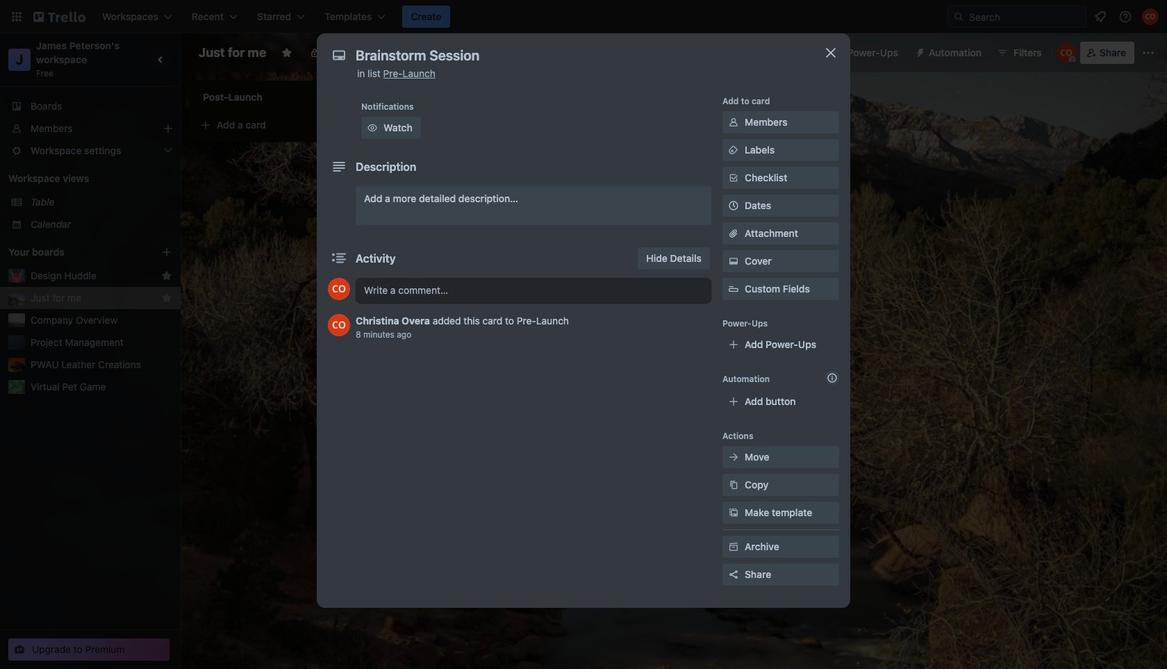 Task type: describe. For each thing, give the bounding box(es) containing it.
0 horizontal spatial christina overa (christinaovera) image
[[328, 278, 350, 300]]

1 starred icon image from the top
[[161, 270, 172, 281]]

open information menu image
[[1119, 10, 1133, 24]]

customize views image
[[435, 46, 449, 60]]

Search field
[[964, 7, 1086, 26]]

1 vertical spatial christina overa (christinaovera) image
[[328, 314, 350, 336]]

0 notifications image
[[1092, 8, 1109, 25]]

0 vertical spatial christina overa (christinaovera) image
[[1057, 43, 1076, 63]]

close dialog image
[[823, 44, 839, 61]]

add board image
[[161, 247, 172, 258]]

your boards with 6 items element
[[8, 244, 140, 261]]



Task type: vqa. For each thing, say whether or not it's contained in the screenshot.
Show menu icon on the top of the page
yes



Task type: locate. For each thing, give the bounding box(es) containing it.
0 vertical spatial starred icon image
[[161, 270, 172, 281]]

christina overa (christinaovera) image
[[1142, 8, 1159, 25], [328, 314, 350, 336]]

Write a comment text field
[[356, 278, 712, 303]]

1 horizontal spatial christina overa (christinaovera) image
[[1057, 43, 1076, 63]]

search image
[[953, 11, 964, 22]]

sm image
[[365, 121, 379, 135], [727, 254, 741, 268], [727, 478, 741, 492], [727, 540, 741, 554]]

1 horizontal spatial christina overa (christinaovera) image
[[1142, 8, 1159, 25]]

christina overa (christinaovera) image
[[1057, 43, 1076, 63], [328, 278, 350, 300]]

None text field
[[349, 43, 807, 68]]

2 starred icon image from the top
[[161, 293, 172, 304]]

starred icon image
[[161, 270, 172, 281], [161, 293, 172, 304]]

1 vertical spatial christina overa (christinaovera) image
[[328, 278, 350, 300]]

0 vertical spatial christina overa (christinaovera) image
[[1142, 8, 1159, 25]]

1 vertical spatial starred icon image
[[161, 293, 172, 304]]

0 horizontal spatial christina overa (christinaovera) image
[[328, 314, 350, 336]]

sm image
[[910, 42, 929, 61], [727, 115, 741, 129], [727, 143, 741, 157], [727, 450, 741, 464], [727, 506, 741, 520]]

primary element
[[0, 0, 1167, 33]]

Board name text field
[[192, 42, 273, 64]]

star or unstar board image
[[282, 47, 293, 58]]

create from template… image
[[356, 120, 367, 131]]

show menu image
[[1142, 46, 1156, 60]]



